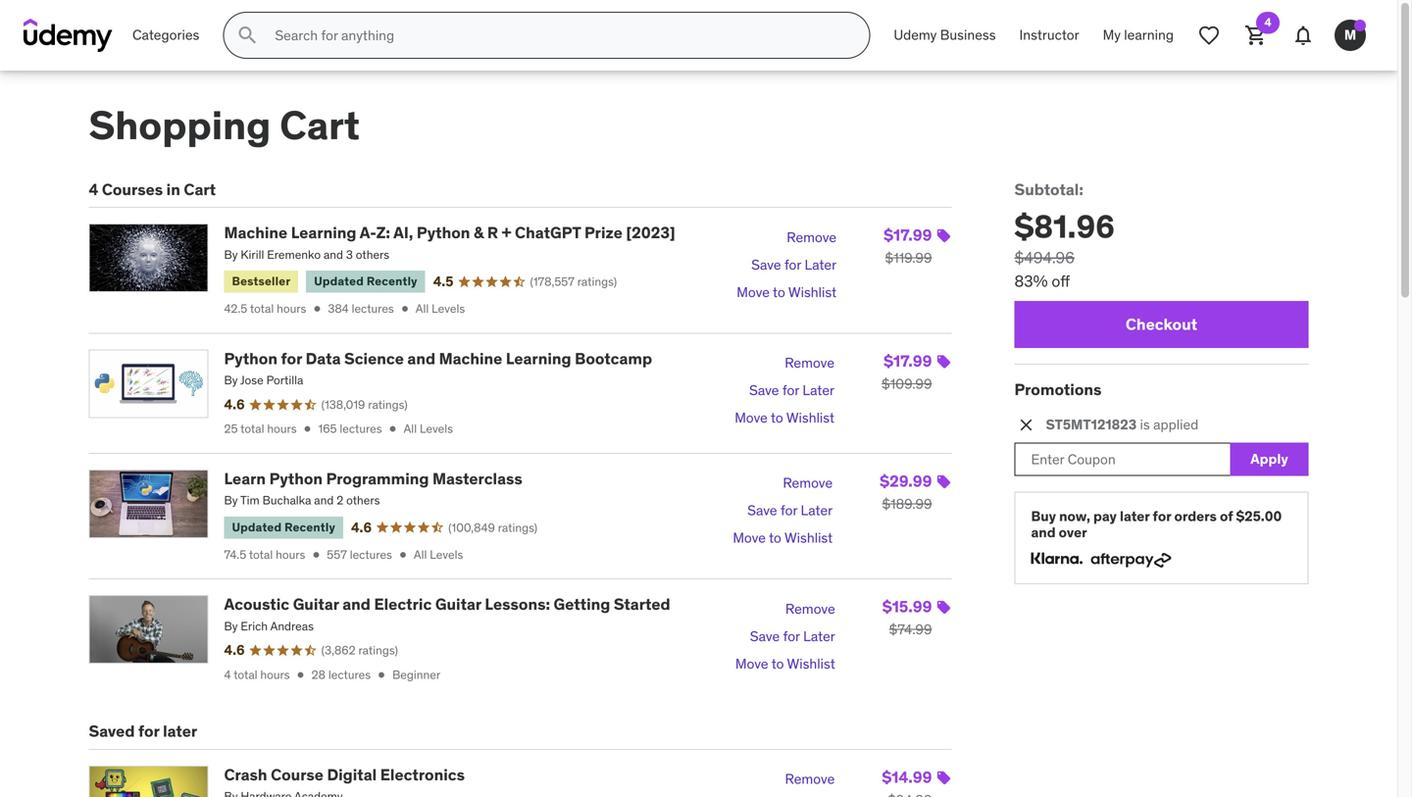 Task type: describe. For each thing, give the bounding box(es) containing it.
xxsmall image for 384 lectures
[[398, 302, 412, 316]]

courses
[[102, 180, 163, 200]]

wishlist image
[[1198, 24, 1221, 47]]

acoustic guitar and electric guitar lessons: getting started by erich andreas
[[224, 595, 671, 634]]

udemy business link
[[882, 12, 1008, 59]]

learn
[[224, 469, 266, 489]]

science
[[344, 349, 404, 369]]

coupon icon image for $17.99 $119.99
[[936, 228, 952, 244]]

getting
[[554, 595, 610, 615]]

4 courses in cart
[[89, 180, 216, 200]]

chatgpt
[[515, 223, 581, 243]]

applied
[[1154, 416, 1199, 433]]

shopping cart with 4 items image
[[1245, 24, 1268, 47]]

(138,019 ratings)
[[321, 397, 408, 412]]

$74.99
[[889, 621, 932, 639]]

my learning link
[[1091, 12, 1186, 59]]

$14.99
[[882, 767, 932, 788]]

4 link
[[1233, 12, 1280, 59]]

$494.96
[[1015, 248, 1075, 268]]

now,
[[1059, 508, 1091, 525]]

557 lectures
[[327, 547, 392, 562]]

st5mt121823 is applied
[[1046, 416, 1199, 433]]

hours for 4 total hours
[[260, 667, 290, 683]]

machine inside machine learning a-z: ai, python & r + chatgpt prize [2023] by kirill eremenko and 3 others
[[224, 223, 288, 243]]

crash course digital electronics
[[224, 765, 465, 785]]

data
[[306, 349, 341, 369]]

categories button
[[121, 12, 211, 59]]

hours for 42.5 total hours
[[277, 301, 306, 316]]

165 lectures
[[318, 421, 382, 437]]

is
[[1140, 416, 1150, 433]]

1 vertical spatial all
[[404, 421, 417, 437]]

crash
[[224, 765, 267, 785]]

digital
[[327, 765, 377, 785]]

$17.99 for $17.99 $109.99
[[884, 351, 932, 371]]

(100,849 ratings)
[[448, 520, 538, 535]]

0 vertical spatial updated recently
[[314, 274, 418, 289]]

2
[[337, 493, 344, 508]]

electric
[[374, 595, 432, 615]]

by inside machine learning a-z: ai, python & r + chatgpt prize [2023] by kirill eremenko and 3 others
[[224, 247, 238, 262]]

0 vertical spatial recently
[[367, 274, 418, 289]]

levels for masterclass
[[430, 547, 463, 562]]

andreas
[[270, 619, 314, 634]]

4 total hours
[[224, 667, 290, 683]]

42.5 total hours
[[224, 301, 306, 316]]

178,557 ratings element
[[530, 274, 617, 290]]

learn python programming masterclass by tim buchalka and 2 others
[[224, 469, 523, 508]]

and inside machine learning a-z: ai, python & r + chatgpt prize [2023] by kirill eremenko and 3 others
[[324, 247, 343, 262]]

Search for anything text field
[[271, 19, 846, 52]]

subtotal: $81.96 $494.96 83% off
[[1015, 180, 1115, 292]]

for inside buy now, pay later for orders of $25.00 and over
[[1153, 508, 1172, 525]]

$17.99 $109.99
[[882, 351, 932, 393]]

buchalka
[[263, 493, 311, 508]]

0 horizontal spatial updated
[[232, 520, 282, 535]]

learning
[[1124, 26, 1174, 44]]

my learning
[[1103, 26, 1174, 44]]

5 coupon icon image from the top
[[936, 770, 952, 786]]

ratings) for (178,557 ratings)
[[577, 274, 617, 289]]

[2023]
[[626, 223, 676, 243]]

learn python programming masterclass link
[[224, 469, 523, 489]]

384
[[328, 301, 349, 316]]

bootcamp
[[575, 349, 652, 369]]

my
[[1103, 26, 1121, 44]]

portilla
[[266, 373, 303, 388]]

checkout button
[[1015, 301, 1309, 348]]

$29.99 $189.99
[[880, 471, 932, 513]]

beginner
[[392, 667, 441, 683]]

25 total hours
[[224, 421, 297, 437]]

by inside acoustic guitar and electric guitar lessons: getting started by erich andreas
[[224, 619, 238, 634]]

$17.99 for $17.99 $119.99
[[884, 225, 932, 245]]

udemy
[[894, 26, 937, 44]]

a-
[[360, 223, 376, 243]]

lectures for 384 lectures
[[352, 301, 394, 316]]

saved for later
[[89, 722, 197, 742]]

and inside buy now, pay later for orders of $25.00 and over
[[1031, 524, 1056, 542]]

xxsmall image left 165
[[301, 422, 314, 436]]

28 lectures
[[312, 667, 371, 683]]

1 vertical spatial levels
[[420, 421, 453, 437]]

crash course digital electronics link
[[224, 765, 465, 785]]

0 vertical spatial cart
[[280, 101, 360, 150]]

all for z:
[[416, 301, 429, 316]]

bestseller
[[232, 274, 291, 289]]

instructor link
[[1008, 12, 1091, 59]]

erich
[[241, 619, 268, 634]]

saved
[[89, 722, 135, 742]]

promotions
[[1015, 380, 1102, 400]]

eremenko
[[267, 247, 321, 262]]

lectures for 557 lectures
[[350, 547, 392, 562]]

shopping cart
[[89, 101, 360, 150]]

$29.99
[[880, 471, 932, 491]]

1 vertical spatial xxsmall image
[[386, 422, 400, 436]]

later left $15.99 $74.99
[[803, 628, 836, 645]]

submit search image
[[236, 24, 259, 47]]

$109.99
[[882, 375, 932, 393]]

acoustic guitar and electric guitar lessons: getting started link
[[224, 595, 671, 615]]

later inside buy now, pay later for orders of $25.00 and over
[[1120, 508, 1150, 525]]

python inside python for data science and machine learning bootcamp by jose portilla
[[224, 349, 278, 369]]

others inside learn python programming masterclass by tim buchalka and 2 others
[[346, 493, 380, 508]]

total for 4
[[234, 667, 258, 683]]

xxsmall image for 28 lectures
[[294, 668, 308, 682]]

jose
[[240, 373, 264, 388]]

business
[[940, 26, 996, 44]]

(100,849
[[448, 520, 495, 535]]



Task type: vqa. For each thing, say whether or not it's contained in the screenshot.
Shopping Cart
yes



Task type: locate. For each thing, give the bounding box(es) containing it.
0 horizontal spatial cart
[[184, 180, 216, 200]]

$25.00
[[1236, 508, 1282, 525]]

2 coupon icon image from the top
[[936, 354, 952, 370]]

xxsmall image left 384 on the left top of the page
[[310, 302, 324, 316]]

total right 42.5
[[250, 301, 274, 316]]

coupon icon image for $17.99 $109.99
[[936, 354, 952, 370]]

1 vertical spatial all levels
[[404, 421, 453, 437]]

3,862 ratings element
[[321, 643, 398, 659]]

1 vertical spatial machine
[[439, 349, 503, 369]]

2 vertical spatial all levels
[[414, 547, 463, 562]]

0 vertical spatial learning
[[291, 223, 357, 243]]

2 $17.99 from the top
[[884, 351, 932, 371]]

and right the science
[[407, 349, 436, 369]]

ratings) inside '178,557 ratings' element
[[577, 274, 617, 289]]

others down a-
[[356, 247, 390, 262]]

python left &
[[417, 223, 470, 243]]

0 vertical spatial levels
[[432, 301, 465, 316]]

xxsmall image for 28 lectures
[[375, 668, 388, 682]]

0 vertical spatial updated
[[314, 274, 364, 289]]

ratings) right (178,557
[[577, 274, 617, 289]]

(178,557 ratings)
[[530, 274, 617, 289]]

$17.99
[[884, 225, 932, 245], [884, 351, 932, 371]]

hours left 557
[[276, 547, 305, 562]]

ai,
[[394, 223, 413, 243]]

4 for 4 total hours
[[224, 667, 231, 683]]

xxsmall image for 384 lectures
[[310, 302, 324, 316]]

updated
[[314, 274, 364, 289], [232, 520, 282, 535]]

course
[[271, 765, 324, 785]]

machine inside python for data science and machine learning bootcamp by jose portilla
[[439, 349, 503, 369]]

total for 25
[[240, 421, 264, 437]]

programming
[[326, 469, 429, 489]]

$189.99
[[882, 495, 932, 513]]

python up "buchalka"
[[269, 469, 323, 489]]

learning left bootcamp
[[506, 349, 571, 369]]

42.5
[[224, 301, 247, 316]]

83%
[[1015, 271, 1048, 292]]

all up python for data science and machine learning bootcamp link
[[416, 301, 429, 316]]

learning up 3
[[291, 223, 357, 243]]

ratings) for (138,019 ratings)
[[368, 397, 408, 412]]

hours left 28
[[260, 667, 290, 683]]

ratings) right (138,019
[[368, 397, 408, 412]]

all for masterclass
[[414, 547, 427, 562]]

for inside python for data science and machine learning bootcamp by jose portilla
[[281, 349, 302, 369]]

1 guitar from the left
[[293, 595, 339, 615]]

0 vertical spatial all
[[416, 301, 429, 316]]

recently down "buchalka"
[[285, 520, 335, 535]]

3
[[346, 247, 353, 262]]

1 horizontal spatial machine
[[439, 349, 503, 369]]

kirill
[[241, 247, 264, 262]]

1 coupon icon image from the top
[[936, 228, 952, 244]]

0 horizontal spatial guitar
[[293, 595, 339, 615]]

m link
[[1327, 12, 1374, 59]]

updated up 384 on the left top of the page
[[314, 274, 364, 289]]

total for 42.5
[[250, 301, 274, 316]]

lectures for 165 lectures
[[340, 421, 382, 437]]

all levels
[[416, 301, 465, 316], [404, 421, 453, 437], [414, 547, 463, 562]]

updated down tim at left bottom
[[232, 520, 282, 535]]

1 by from the top
[[224, 247, 238, 262]]

$119.99
[[885, 249, 932, 267]]

notifications image
[[1292, 24, 1315, 47]]

ratings) inside 138,019 ratings element
[[368, 397, 408, 412]]

0 vertical spatial $17.99
[[884, 225, 932, 245]]

$17.99 $119.99
[[884, 225, 932, 267]]

1 vertical spatial updated recently
[[232, 520, 335, 535]]

1 horizontal spatial learning
[[506, 349, 571, 369]]

4.6 up 25
[[224, 396, 245, 413]]

for
[[785, 256, 801, 274], [281, 349, 302, 369], [783, 382, 799, 399], [781, 502, 798, 520], [1153, 508, 1172, 525], [783, 628, 800, 645], [138, 722, 159, 742]]

coupon icon image right $15.99
[[936, 600, 952, 616]]

python for data science and machine learning bootcamp by jose portilla
[[224, 349, 652, 388]]

st5mt121823
[[1046, 416, 1137, 433]]

hours left 165
[[267, 421, 297, 437]]

total down erich
[[234, 667, 258, 683]]

0 vertical spatial others
[[356, 247, 390, 262]]

buy now, pay later for orders of $25.00 and over
[[1031, 508, 1282, 542]]

1 horizontal spatial xxsmall image
[[310, 302, 324, 316]]

0 horizontal spatial machine
[[224, 223, 288, 243]]

lectures right 557
[[350, 547, 392, 562]]

and up "(3,862 ratings)"
[[343, 595, 371, 615]]

2 vertical spatial xxsmall image
[[294, 668, 308, 682]]

0 horizontal spatial learning
[[291, 223, 357, 243]]

1 vertical spatial 4
[[89, 180, 98, 200]]

over
[[1059, 524, 1087, 542]]

2 horizontal spatial xxsmall image
[[386, 422, 400, 436]]

hours down bestseller
[[277, 301, 306, 316]]

coupon icon image right $14.99
[[936, 770, 952, 786]]

and inside python for data science and machine learning bootcamp by jose portilla
[[407, 349, 436, 369]]

74.5
[[224, 547, 246, 562]]

hours for 74.5 total hours
[[276, 547, 305, 562]]

coupon icon image right "$29.99"
[[936, 474, 952, 490]]

udemy business
[[894, 26, 996, 44]]

0 vertical spatial xxsmall image
[[310, 302, 324, 316]]

2 vertical spatial 4
[[224, 667, 231, 683]]

cart
[[280, 101, 360, 150], [184, 180, 216, 200]]

in
[[166, 180, 180, 200]]

updated recently up 384 lectures
[[314, 274, 418, 289]]

4 for 4 courses in cart
[[89, 180, 98, 200]]

$17.99 inside $17.99 $109.99
[[884, 351, 932, 371]]

1 vertical spatial 4.6
[[351, 519, 372, 536]]

Enter Coupon text field
[[1015, 443, 1231, 476]]

klarna image
[[1031, 549, 1083, 568]]

later
[[805, 256, 837, 274], [803, 382, 835, 399], [801, 502, 833, 520], [803, 628, 836, 645]]

4.6 for for
[[224, 396, 245, 413]]

0 vertical spatial all levels
[[416, 301, 465, 316]]

3 by from the top
[[224, 493, 238, 508]]

2 by from the top
[[224, 373, 238, 388]]

afterpay image
[[1091, 553, 1172, 568]]

4 coupon icon image from the top
[[936, 600, 952, 616]]

1 horizontal spatial later
[[1120, 508, 1150, 525]]

lessons:
[[485, 595, 550, 615]]

all up electric
[[414, 547, 427, 562]]

$15.99
[[883, 597, 932, 617]]

4 down acoustic
[[224, 667, 231, 683]]

remove
[[787, 228, 837, 246], [785, 354, 835, 372], [783, 474, 833, 492], [786, 600, 836, 618], [785, 771, 835, 788]]

levels down python for data science and machine learning bootcamp by jose portilla
[[420, 421, 453, 437]]

and inside acoustic guitar and electric guitar lessons: getting started by erich andreas
[[343, 595, 371, 615]]

and left 3
[[324, 247, 343, 262]]

by inside learn python programming masterclass by tim buchalka and 2 others
[[224, 493, 238, 508]]

ratings) inside the "100,849 ratings" element
[[498, 520, 538, 535]]

lectures
[[352, 301, 394, 316], [340, 421, 382, 437], [350, 547, 392, 562], [328, 667, 371, 683]]

4.5
[[433, 273, 454, 290]]

0 vertical spatial later
[[1120, 508, 1150, 525]]

learning inside machine learning a-z: ai, python & r + chatgpt prize [2023] by kirill eremenko and 3 others
[[291, 223, 357, 243]]

small image
[[1017, 415, 1036, 435]]

0 vertical spatial machine
[[224, 223, 288, 243]]

started
[[614, 595, 671, 615]]

(3,862
[[321, 643, 356, 658]]

to
[[773, 283, 786, 301], [771, 409, 783, 427], [769, 529, 782, 547], [772, 655, 784, 673]]

others right 2 on the left
[[346, 493, 380, 508]]

levels down "4.5"
[[432, 301, 465, 316]]

lectures right 384 on the left top of the page
[[352, 301, 394, 316]]

0 horizontal spatial later
[[163, 722, 197, 742]]

xxsmall image down 138,019 ratings element
[[386, 422, 400, 436]]

by left jose
[[224, 373, 238, 388]]

xxsmall image down 3,862 ratings element
[[375, 668, 388, 682]]

python inside learn python programming masterclass by tim buchalka and 2 others
[[269, 469, 323, 489]]

and
[[324, 247, 343, 262], [407, 349, 436, 369], [314, 493, 334, 508], [1031, 524, 1056, 542], [343, 595, 371, 615]]

r
[[487, 223, 498, 243]]

recently up 384 lectures
[[367, 274, 418, 289]]

1 horizontal spatial cart
[[280, 101, 360, 150]]

hours for 25 total hours
[[267, 421, 297, 437]]

1 vertical spatial updated
[[232, 520, 282, 535]]

orders
[[1175, 508, 1217, 525]]

coupon icon image for $15.99 $74.99
[[936, 600, 952, 616]]

1 vertical spatial others
[[346, 493, 380, 508]]

python
[[417, 223, 470, 243], [224, 349, 278, 369], [269, 469, 323, 489]]

by
[[224, 247, 238, 262], [224, 373, 238, 388], [224, 493, 238, 508], [224, 619, 238, 634]]

machine down "4.5"
[[439, 349, 503, 369]]

xxsmall image for 557 lectures
[[396, 548, 410, 562]]

(138,019
[[321, 397, 365, 412]]

xxsmall image right 384 lectures
[[398, 302, 412, 316]]

by inside python for data science and machine learning bootcamp by jose portilla
[[224, 373, 238, 388]]

apply
[[1251, 450, 1289, 468]]

coupon icon image right $17.99 $119.99
[[936, 228, 952, 244]]

machine
[[224, 223, 288, 243], [439, 349, 503, 369]]

all down 138,019 ratings element
[[404, 421, 417, 437]]

2 vertical spatial 4.6
[[224, 642, 245, 659]]

2 vertical spatial all
[[414, 547, 427, 562]]

ratings) for (3,862 ratings)
[[358, 643, 398, 658]]

m
[[1345, 26, 1357, 44]]

later left $109.99
[[803, 382, 835, 399]]

0 horizontal spatial 4
[[89, 180, 98, 200]]

python up jose
[[224, 349, 278, 369]]

updated recently
[[314, 274, 418, 289], [232, 520, 335, 535]]

others
[[356, 247, 390, 262], [346, 493, 380, 508]]

instructor
[[1020, 26, 1080, 44]]

total right 25
[[240, 421, 264, 437]]

coupon icon image right $17.99 $109.99
[[936, 354, 952, 370]]

python inside machine learning a-z: ai, python & r + chatgpt prize [2023] by kirill eremenko and 3 others
[[417, 223, 470, 243]]

3 coupon icon image from the top
[[936, 474, 952, 490]]

lectures for 28 lectures
[[328, 667, 371, 683]]

by left erich
[[224, 619, 238, 634]]

guitar up andreas
[[293, 595, 339, 615]]

1 vertical spatial learning
[[506, 349, 571, 369]]

coupon icon image for $29.99 $189.99
[[936, 474, 952, 490]]

coupon icon image
[[936, 228, 952, 244], [936, 354, 952, 370], [936, 474, 952, 490], [936, 600, 952, 616], [936, 770, 952, 786]]

0 vertical spatial python
[[417, 223, 470, 243]]

0 horizontal spatial xxsmall image
[[294, 668, 308, 682]]

learning
[[291, 223, 357, 243], [506, 349, 571, 369]]

all levels for z:
[[416, 301, 465, 316]]

$17.99 up $119.99
[[884, 225, 932, 245]]

ratings) right (3,862
[[358, 643, 398, 658]]

all levels down python for data science and machine learning bootcamp by jose portilla
[[404, 421, 453, 437]]

4 left notifications icon
[[1265, 15, 1272, 30]]

4 for 4
[[1265, 15, 1272, 30]]

1 horizontal spatial 4
[[224, 667, 231, 683]]

python for data science and machine learning bootcamp link
[[224, 349, 652, 369]]

0 vertical spatial 4
[[1265, 15, 1272, 30]]

and up klarna image
[[1031, 524, 1056, 542]]

1 vertical spatial $17.99
[[884, 351, 932, 371]]

later right pay
[[1120, 508, 1150, 525]]

4.6 up 557 lectures
[[351, 519, 372, 536]]

$15.99 $74.99
[[883, 597, 932, 639]]

1 vertical spatial recently
[[285, 520, 335, 535]]

all levels down (100,849
[[414, 547, 463, 562]]

1 $17.99 from the top
[[884, 225, 932, 245]]

later right saved
[[163, 722, 197, 742]]

138,019 ratings element
[[321, 397, 408, 413]]

1 horizontal spatial recently
[[367, 274, 418, 289]]

save
[[751, 256, 781, 274], [749, 382, 779, 399], [748, 502, 777, 520], [750, 628, 780, 645]]

74.5 total hours
[[224, 547, 305, 562]]

checkout
[[1126, 314, 1198, 335]]

levels down (100,849
[[430, 547, 463, 562]]

100,849 ratings element
[[448, 520, 538, 536]]

learning inside python for data science and machine learning bootcamp by jose portilla
[[506, 349, 571, 369]]

ratings) inside 3,862 ratings element
[[358, 643, 398, 658]]

categories
[[132, 26, 199, 44]]

165
[[318, 421, 337, 437]]

levels for z:
[[432, 301, 465, 316]]

total for 74.5
[[249, 547, 273, 562]]

udemy image
[[24, 19, 113, 52]]

prize
[[585, 223, 623, 243]]

xxsmall image left 28
[[294, 668, 308, 682]]

all levels down "4.5"
[[416, 301, 465, 316]]

off
[[1052, 271, 1070, 292]]

4
[[1265, 15, 1272, 30], [89, 180, 98, 200], [224, 667, 231, 683]]

lectures down 3,862 ratings element
[[328, 667, 371, 683]]

lectures down 138,019 ratings element
[[340, 421, 382, 437]]

apply button
[[1231, 443, 1309, 476]]

4 left courses
[[89, 180, 98, 200]]

1 vertical spatial later
[[163, 722, 197, 742]]

$81.96
[[1015, 207, 1115, 246]]

$17.99 up $109.99
[[884, 351, 932, 371]]

ratings)
[[577, 274, 617, 289], [368, 397, 408, 412], [498, 520, 538, 535], [358, 643, 398, 658]]

later left $189.99
[[801, 502, 833, 520]]

(178,557
[[530, 274, 575, 289]]

move to wishlist button
[[737, 279, 837, 306], [735, 405, 835, 432], [733, 525, 833, 552], [736, 650, 836, 678]]

total right 74.5
[[249, 547, 273, 562]]

masterclass
[[433, 469, 523, 489]]

2 vertical spatial python
[[269, 469, 323, 489]]

2 vertical spatial levels
[[430, 547, 463, 562]]

xxsmall image left 557
[[309, 548, 323, 562]]

ratings) right (100,849
[[498, 520, 538, 535]]

1 horizontal spatial updated
[[314, 274, 364, 289]]

0 vertical spatial 4.6
[[224, 396, 245, 413]]

electronics
[[380, 765, 465, 785]]

xxsmall image
[[398, 302, 412, 316], [301, 422, 314, 436], [309, 548, 323, 562], [396, 548, 410, 562], [375, 668, 388, 682]]

guitar right electric
[[435, 595, 481, 615]]

and inside learn python programming masterclass by tim buchalka and 2 others
[[314, 493, 334, 508]]

4 by from the top
[[224, 619, 238, 634]]

all levels for masterclass
[[414, 547, 463, 562]]

wishlist
[[789, 283, 837, 301], [787, 409, 835, 427], [785, 529, 833, 547], [787, 655, 836, 673]]

0 horizontal spatial recently
[[285, 520, 335, 535]]

28
[[312, 667, 326, 683]]

later left $119.99
[[805, 256, 837, 274]]

move
[[737, 283, 770, 301], [735, 409, 768, 427], [733, 529, 766, 547], [736, 655, 769, 673]]

of
[[1220, 508, 1233, 525]]

2 guitar from the left
[[435, 595, 481, 615]]

you have alerts image
[[1355, 20, 1366, 31]]

1 vertical spatial python
[[224, 349, 278, 369]]

and left 2 on the left
[[314, 493, 334, 508]]

acoustic
[[224, 595, 290, 615]]

updated recently down "buchalka"
[[232, 520, 335, 535]]

hours
[[277, 301, 306, 316], [267, 421, 297, 437], [276, 547, 305, 562], [260, 667, 290, 683]]

machine up kirill
[[224, 223, 288, 243]]

xxsmall image
[[310, 302, 324, 316], [386, 422, 400, 436], [294, 668, 308, 682]]

557
[[327, 547, 347, 562]]

machine learning a-z: ai, python & r + chatgpt prize [2023] link
[[224, 223, 676, 243]]

ratings) for (100,849 ratings)
[[498, 520, 538, 535]]

4.6 down erich
[[224, 642, 245, 659]]

1 vertical spatial cart
[[184, 180, 216, 200]]

2 horizontal spatial 4
[[1265, 15, 1272, 30]]

z:
[[376, 223, 390, 243]]

xxsmall image right 557 lectures
[[396, 548, 410, 562]]

pay
[[1094, 508, 1117, 525]]

by left kirill
[[224, 247, 238, 262]]

by left tim at left bottom
[[224, 493, 238, 508]]

1 horizontal spatial guitar
[[435, 595, 481, 615]]

4.6 for guitar
[[224, 642, 245, 659]]

others inside machine learning a-z: ai, python & r + chatgpt prize [2023] by kirill eremenko and 3 others
[[356, 247, 390, 262]]



